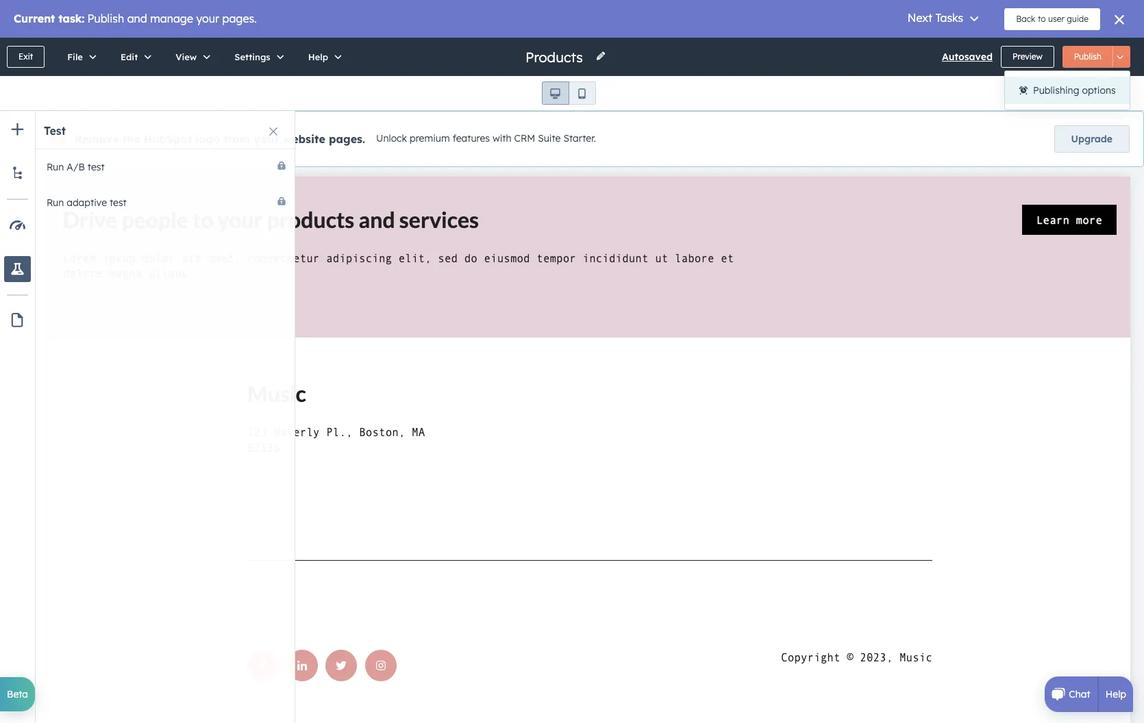 Task type: locate. For each thing, give the bounding box(es) containing it.
publishing options
[[1034, 84, 1116, 97]]

website
[[283, 132, 325, 146]]

1 horizontal spatial settings
[[1039, 87, 1076, 99]]

group down publish group
[[1088, 82, 1131, 105]]

1 run from the top
[[47, 161, 64, 173]]

chat
[[1069, 689, 1091, 701]]

remove the hubspot logo from your website pages.
[[75, 132, 365, 146]]

0 vertical spatial test
[[88, 161, 105, 173]]

test for run a/b test
[[88, 161, 105, 173]]

1 horizontal spatial test
[[110, 197, 127, 209]]

options
[[1083, 84, 1116, 97]]

0 vertical spatial help
[[308, 51, 328, 62]]

beta
[[7, 689, 28, 701]]

test
[[88, 161, 105, 173], [110, 197, 127, 209]]

1 vertical spatial test
[[110, 197, 127, 209]]

unlock
[[376, 132, 407, 145]]

publish
[[1075, 51, 1102, 62]]

suite
[[538, 132, 561, 145]]

a/b
[[67, 161, 85, 173]]

upgrade link
[[1055, 125, 1130, 153]]

run a/b test
[[47, 161, 105, 173]]

the
[[122, 132, 140, 146]]

group up starter.
[[542, 82, 596, 105]]

help
[[308, 51, 328, 62], [1106, 689, 1127, 701]]

publishing options button
[[1005, 77, 1130, 104]]

0 horizontal spatial group
[[542, 82, 596, 105]]

autosaved
[[942, 51, 993, 63]]

group
[[542, 82, 596, 105], [1088, 82, 1131, 105]]

1 horizontal spatial settings button
[[1020, 82, 1082, 105]]

run
[[47, 161, 64, 173], [47, 197, 64, 209]]

close image
[[269, 127, 278, 136]]

run left a/b
[[47, 161, 64, 173]]

settings right view button
[[235, 51, 270, 62]]

view button
[[161, 38, 220, 76]]

0 horizontal spatial settings
[[235, 51, 270, 62]]

0 horizontal spatial help
[[308, 51, 328, 62]]

hubspot
[[144, 132, 192, 146]]

test right a/b
[[88, 161, 105, 173]]

2 run from the top
[[47, 197, 64, 209]]

publish button
[[1063, 46, 1114, 68]]

run left adaptive
[[47, 197, 64, 209]]

run for run a/b test
[[47, 161, 64, 173]]

1 vertical spatial settings
[[1039, 87, 1076, 99]]

1 horizontal spatial group
[[1088, 82, 1131, 105]]

pages.
[[329, 132, 365, 146]]

0 vertical spatial run
[[47, 161, 64, 173]]

test
[[44, 124, 66, 138]]

settings
[[235, 51, 270, 62], [1039, 87, 1076, 99]]

1 vertical spatial settings button
[[1020, 82, 1082, 105]]

1 vertical spatial help
[[1106, 689, 1127, 701]]

1 horizontal spatial help
[[1106, 689, 1127, 701]]

preview
[[1013, 51, 1043, 62]]

settings button
[[220, 38, 294, 76], [1020, 82, 1082, 105]]

autosaved button
[[942, 49, 993, 65]]

exit link
[[7, 46, 45, 68]]

0 horizontal spatial test
[[88, 161, 105, 173]]

test right adaptive
[[110, 197, 127, 209]]

None field
[[524, 48, 587, 66]]

publish group
[[1063, 46, 1131, 68]]

1 vertical spatial run
[[47, 197, 64, 209]]

1 group from the left
[[542, 82, 596, 105]]

settings left the options
[[1039, 87, 1076, 99]]

0 horizontal spatial settings button
[[220, 38, 294, 76]]

edit
[[121, 51, 138, 62]]



Task type: vqa. For each thing, say whether or not it's contained in the screenshot.
the Run inside Run Adaptive Test button
yes



Task type: describe. For each thing, give the bounding box(es) containing it.
adaptive
[[67, 197, 107, 209]]

run for run adaptive test
[[47, 197, 64, 209]]

help button
[[294, 38, 352, 76]]

run adaptive test
[[47, 197, 127, 209]]

exit
[[19, 51, 33, 62]]

0 vertical spatial settings
[[235, 51, 270, 62]]

beta button
[[0, 678, 35, 712]]

edit button
[[106, 38, 161, 76]]

unlock premium features with crm suite starter.
[[376, 132, 596, 145]]

crm
[[514, 132, 535, 145]]

test for run adaptive test
[[110, 197, 127, 209]]

upgrade
[[1072, 133, 1113, 145]]

features
[[453, 132, 490, 145]]

starter.
[[564, 132, 596, 145]]

your
[[254, 132, 280, 146]]

file
[[67, 51, 83, 62]]

file button
[[53, 38, 106, 76]]

logo
[[196, 132, 220, 146]]

remove
[[75, 132, 119, 146]]

2 group from the left
[[1088, 82, 1131, 105]]

0 vertical spatial settings button
[[220, 38, 294, 76]]

preview button
[[1001, 46, 1055, 68]]

help inside button
[[308, 51, 328, 62]]

publishing
[[1034, 84, 1080, 97]]

with
[[493, 132, 512, 145]]

run adaptive test button
[[38, 185, 295, 221]]

view
[[176, 51, 197, 62]]

from
[[224, 132, 250, 146]]

run a/b test button
[[38, 149, 295, 185]]

premium
[[410, 132, 450, 145]]



